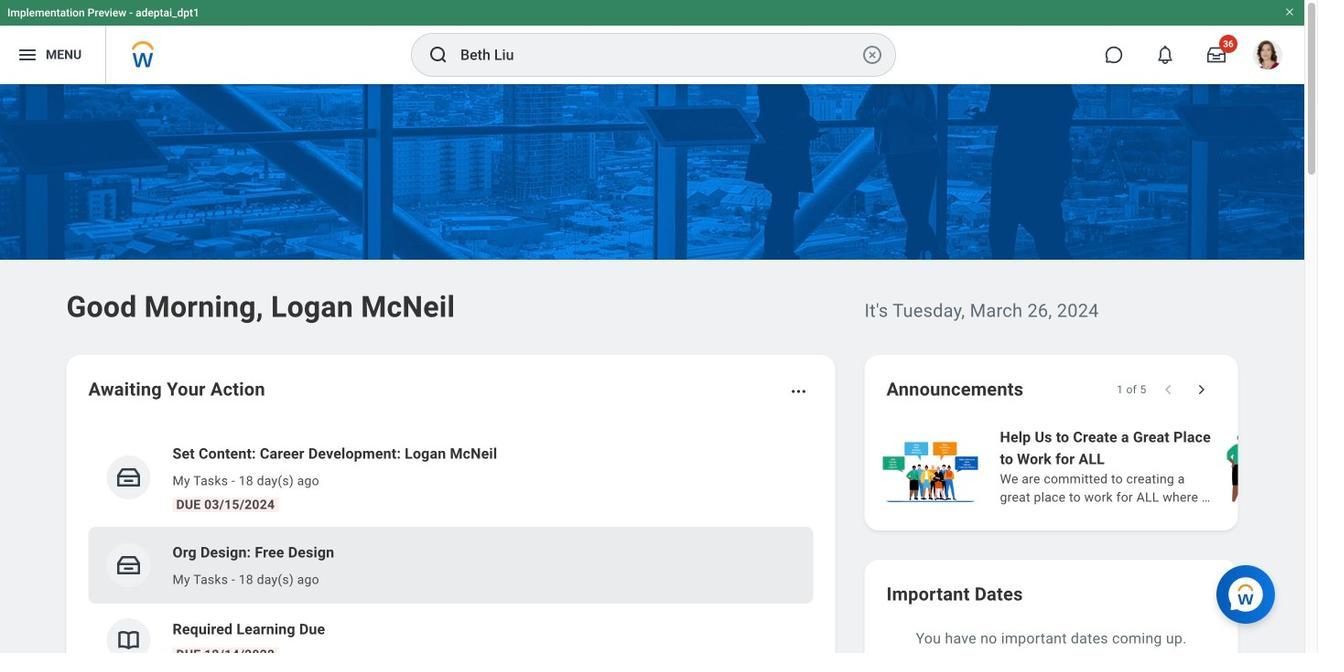 Task type: vqa. For each thing, say whether or not it's contained in the screenshot.
the bottom the value.
no



Task type: describe. For each thing, give the bounding box(es) containing it.
1 inbox image from the top
[[115, 464, 142, 492]]

chevron right small image
[[1193, 381, 1211, 399]]

profile logan mcneil image
[[1253, 40, 1283, 73]]

x circle image
[[862, 44, 884, 66]]

inbox large image
[[1208, 46, 1226, 64]]

notifications large image
[[1156, 46, 1175, 64]]



Task type: locate. For each thing, give the bounding box(es) containing it.
justify image
[[16, 44, 38, 66]]

main content
[[0, 84, 1318, 654]]

1 vertical spatial inbox image
[[115, 552, 142, 580]]

status
[[1117, 383, 1147, 397]]

1 horizontal spatial list
[[879, 425, 1318, 509]]

list
[[879, 425, 1318, 509], [88, 428, 813, 654]]

chevron left small image
[[1160, 381, 1178, 399]]

related actions image
[[790, 383, 808, 401]]

book open image
[[115, 627, 142, 654]]

inbox image
[[115, 464, 142, 492], [115, 552, 142, 580]]

0 vertical spatial inbox image
[[115, 464, 142, 492]]

Search Workday  search field
[[461, 35, 858, 75]]

close environment banner image
[[1285, 6, 1296, 17]]

list item
[[88, 527, 813, 604]]

banner
[[0, 0, 1305, 84]]

0 horizontal spatial list
[[88, 428, 813, 654]]

2 inbox image from the top
[[115, 552, 142, 580]]

search image
[[428, 44, 450, 66]]



